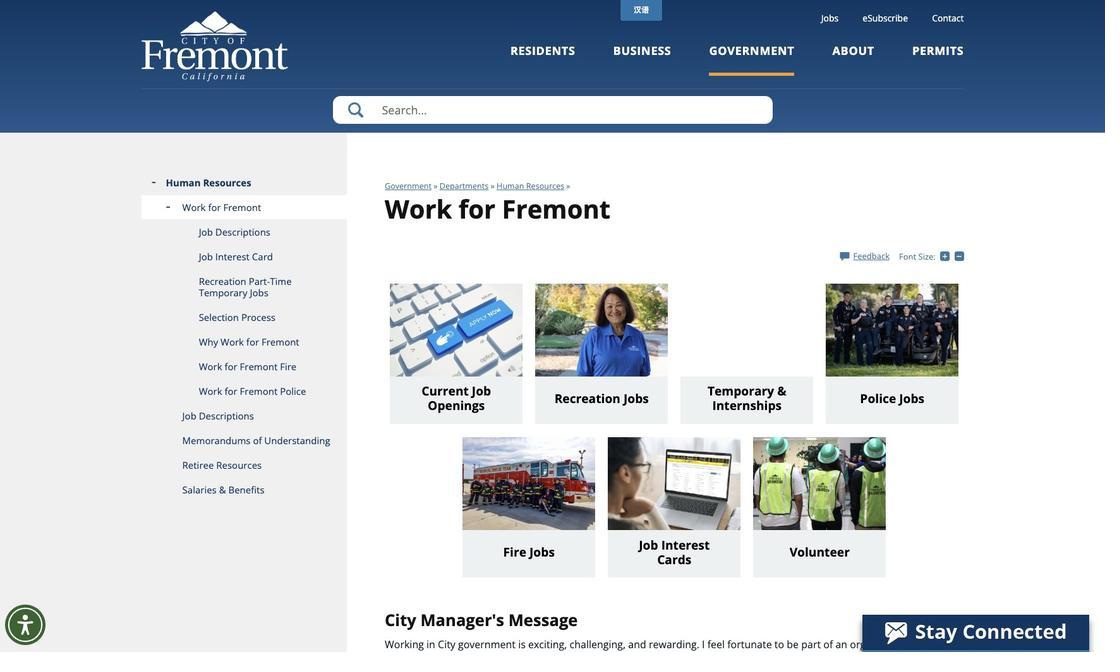 Task type: describe. For each thing, give the bounding box(es) containing it.
benefits
[[228, 484, 265, 496]]

police inside work for fremont police link
[[280, 385, 306, 398]]

feedback
[[854, 250, 890, 262]]

recreation part-time temporary jobs
[[199, 275, 292, 299]]

job descriptions for first job descriptions link from the top
[[199, 226, 271, 238]]

of inside 'link'
[[253, 434, 262, 447]]

work for fremont link
[[141, 195, 347, 220]]

Search text field
[[333, 96, 773, 124]]

feedback link
[[840, 250, 890, 262]]

contact link
[[932, 12, 964, 24]]

font size: link
[[899, 251, 936, 262]]

about
[[833, 43, 875, 58]]

0 vertical spatial government link
[[710, 43, 795, 76]]

fire jobs
[[504, 544, 555, 561]]

openings
[[428, 397, 485, 414]]

recreation for recreation jobs
[[555, 390, 621, 407]]

time
[[270, 275, 292, 288]]

fremont for work for fremont fire
[[240, 360, 278, 373]]

government » departments » human resources work for fremont
[[385, 181, 611, 226]]

business
[[614, 43, 672, 58]]

part-
[[249, 275, 270, 288]]

interest for card
[[215, 250, 250, 263]]

permits
[[913, 43, 964, 58]]

retiree resources
[[182, 459, 262, 472]]

process
[[241, 311, 276, 324]]

internships
[[713, 397, 782, 414]]

permits link
[[913, 43, 964, 76]]

business link
[[614, 43, 672, 76]]

departments
[[440, 181, 489, 192]]

jobs link
[[822, 12, 839, 24]]

2 job descriptions link from the top
[[141, 404, 347, 429]]

selection process link
[[141, 305, 347, 330]]

font
[[899, 251, 917, 262]]

manager's
[[421, 609, 504, 632]]

1 vertical spatial descriptions
[[199, 410, 254, 422]]

work for fremont fire
[[199, 360, 297, 373]]

person with city of fremont shirt standing outside image
[[536, 284, 668, 377]]

memorandums of understanding link
[[141, 429, 347, 453]]

an
[[836, 638, 848, 652]]

about link
[[833, 43, 875, 76]]

1 » from the left
[[434, 181, 438, 192]]

for for work for fremont police
[[225, 385, 237, 398]]

job inside job interest cards
[[639, 536, 658, 553]]

government for government
[[710, 43, 795, 58]]

for inside government » departments » human resources work for fremont
[[459, 191, 496, 226]]

resources inside government » departments » human resources work for fremont
[[526, 181, 565, 192]]

1 vertical spatial city
[[438, 638, 456, 652]]

selection
[[199, 311, 239, 324]]

interest for cards
[[662, 536, 710, 553]]

that
[[912, 638, 931, 652]]

memorandums
[[182, 434, 251, 447]]

police inside police jobs link
[[861, 390, 896, 407]]

job for 2nd job descriptions link
[[182, 410, 196, 422]]

work for work for fremont
[[182, 201, 206, 214]]

retiree
[[182, 459, 214, 472]]

work for fremont fire link
[[141, 355, 347, 379]]

part
[[802, 638, 821, 652]]

residents link
[[511, 43, 576, 76]]

departments link
[[440, 181, 489, 192]]

recreation jobs
[[555, 390, 649, 407]]

+ link
[[941, 251, 955, 262]]

human resources
[[166, 176, 251, 189]]

for for work for fremont
[[208, 201, 221, 214]]

jobs for fire jobs
[[530, 544, 555, 561]]

a fire truck with firefighters in front image
[[463, 437, 599, 531]]

to
[[775, 638, 785, 652]]

selection process
[[199, 311, 276, 324]]

city manager's message working in city government is exciting, challenging, and rewarding. i feel fortunate to be part of an organization that
[[385, 609, 931, 652]]

size:
[[919, 251, 936, 262]]

police officers posing in front of a car image
[[826, 284, 983, 377]]

& for internships
[[778, 383, 787, 400]]

why
[[199, 336, 218, 348]]

font size:
[[899, 251, 936, 262]]

working
[[385, 638, 424, 652]]

why work for fremont link
[[141, 330, 347, 355]]

2 » from the left
[[491, 181, 495, 192]]

memorandums of understanding
[[182, 434, 330, 447]]

retiree resources link
[[141, 453, 347, 478]]

work inside government » departments » human resources work for fremont
[[385, 191, 452, 226]]

human inside "link"
[[166, 176, 201, 189]]

i
[[702, 638, 705, 652]]

esubscribe
[[863, 12, 908, 24]]

work for work for fremont police
[[199, 385, 222, 398]]

work for fremont police
[[199, 385, 306, 398]]

fremont for work for fremont
[[223, 201, 261, 214]]

salaries & benefits link
[[141, 478, 347, 503]]

challenging,
[[570, 638, 626, 652]]

fire inside fire jobs link
[[504, 544, 527, 561]]



Task type: locate. For each thing, give the bounding box(es) containing it.
1 vertical spatial temporary
[[708, 383, 774, 400]]

contact
[[932, 12, 964, 24]]

temporary inside recreation part-time temporary jobs
[[199, 286, 247, 299]]

recreation jobs link
[[536, 284, 668, 424]]

0 horizontal spatial government
[[385, 181, 432, 192]]

understanding
[[264, 434, 330, 447]]

person at computer looking at job categories image
[[608, 437, 749, 531]]

job inside current job openings
[[472, 383, 491, 400]]

government link
[[710, 43, 795, 76], [385, 181, 432, 192]]

salaries
[[182, 484, 217, 496]]

fire inside work for fremont fire link
[[280, 360, 297, 373]]

1 vertical spatial job descriptions link
[[141, 404, 347, 429]]

temporary
[[199, 286, 247, 299], [708, 383, 774, 400]]

work for fremont police link
[[141, 379, 347, 404]]

& for benefits
[[219, 484, 226, 496]]

of left 'an' at bottom right
[[824, 638, 833, 652]]

1 horizontal spatial government
[[710, 43, 795, 58]]

volunteer link
[[754, 437, 887, 578]]

resources
[[203, 176, 251, 189], [526, 181, 565, 192], [216, 459, 262, 472]]

recreation part-time temporary jobs link
[[141, 269, 347, 305]]

jobs
[[822, 12, 839, 24], [250, 286, 269, 299], [624, 390, 649, 407], [900, 390, 925, 407], [530, 544, 555, 561]]

stay connected image
[[863, 615, 1088, 650]]

jobs for recreation jobs
[[624, 390, 649, 407]]

1 horizontal spatial interest
[[662, 536, 710, 553]]

job interest cards
[[639, 536, 710, 568]]

and
[[629, 638, 647, 652]]

rewarding.
[[649, 638, 700, 652]]

jobs inside recreation part-time temporary jobs
[[250, 286, 269, 299]]

columnusercontrol3 main content
[[347, 133, 983, 652]]

fremont for work for fremont police
[[240, 385, 278, 398]]

0 horizontal spatial human resources link
[[141, 171, 347, 195]]

0 horizontal spatial &
[[219, 484, 226, 496]]

interest inside job interest cards
[[662, 536, 710, 553]]

job descriptions up job interest card on the left top of the page
[[199, 226, 271, 238]]

1 horizontal spatial »
[[491, 181, 495, 192]]

for for work for fremont fire
[[225, 360, 237, 373]]

resources for retiree resources
[[216, 459, 262, 472]]

for
[[459, 191, 496, 226], [208, 201, 221, 214], [246, 336, 259, 348], [225, 360, 237, 373], [225, 385, 237, 398]]

0 vertical spatial government
[[710, 43, 795, 58]]

human resources link inside columnusercontrol3 main content
[[497, 181, 565, 192]]

city right "in" on the left bottom
[[438, 638, 456, 652]]

organization
[[850, 638, 909, 652]]

recreation inside recreation part-time temporary jobs
[[199, 275, 246, 288]]

0 horizontal spatial city
[[385, 609, 416, 632]]

government
[[458, 638, 516, 652]]

job interest cards link
[[608, 437, 749, 578]]

jobs for police jobs
[[900, 390, 925, 407]]

0 vertical spatial job descriptions link
[[141, 220, 347, 245]]

temporary & internships link
[[681, 284, 814, 424]]

card
[[252, 250, 273, 263]]

human up work for fremont
[[166, 176, 201, 189]]

0 vertical spatial job descriptions
[[199, 226, 271, 238]]

1 vertical spatial fire
[[504, 544, 527, 561]]

human resources link
[[141, 171, 347, 195], [497, 181, 565, 192]]

job descriptions link down work for fremont police
[[141, 404, 347, 429]]

fremont inside government » departments » human resources work for fremont
[[502, 191, 611, 226]]

work for fremont
[[182, 201, 261, 214]]

job
[[199, 226, 213, 238], [199, 250, 213, 263], [472, 383, 491, 400], [182, 410, 196, 422], [639, 536, 658, 553]]

temporary & internships
[[708, 383, 787, 414]]

fortunate
[[728, 638, 772, 652]]

job for job interest card "link"
[[199, 250, 213, 263]]

interest inside "link"
[[215, 250, 250, 263]]

temporary down city office worker with intern and laptop image
[[708, 383, 774, 400]]

interest left 'card'
[[215, 250, 250, 263]]

feel
[[708, 638, 725, 652]]

resources for human resources
[[203, 176, 251, 189]]

1 horizontal spatial of
[[824, 638, 833, 652]]

of
[[253, 434, 262, 447], [824, 638, 833, 652]]

0 horizontal spatial of
[[253, 434, 262, 447]]

1 vertical spatial job descriptions
[[182, 410, 254, 422]]

current job openings link
[[390, 284, 546, 424]]

cards
[[657, 551, 692, 568]]

city
[[385, 609, 416, 632], [438, 638, 456, 652]]

job descriptions
[[199, 226, 271, 238], [182, 410, 254, 422]]

recreation for recreation part-time temporary jobs
[[199, 275, 246, 288]]

-
[[964, 251, 967, 262]]

police jobs link
[[826, 284, 983, 424]]

0 vertical spatial recreation
[[199, 275, 246, 288]]

government for government » departments » human resources work for fremont
[[385, 181, 432, 192]]

volunteer
[[790, 544, 850, 561]]

human right departments link
[[497, 181, 524, 192]]

1 horizontal spatial human
[[497, 181, 524, 192]]

message
[[509, 609, 578, 632]]

esubscribe link
[[863, 12, 908, 24]]

& inside the 'temporary & internships'
[[778, 383, 787, 400]]

job interest card link
[[141, 245, 347, 269]]

work for work for fremont fire
[[199, 360, 222, 373]]

0 vertical spatial fire
[[280, 360, 297, 373]]

0 horizontal spatial »
[[434, 181, 438, 192]]

» right departments link
[[491, 181, 495, 192]]

1 job descriptions link from the top
[[141, 220, 347, 245]]

job interest card
[[199, 250, 273, 263]]

0 vertical spatial &
[[778, 383, 787, 400]]

current job openings
[[422, 383, 491, 414]]

» left departments link
[[434, 181, 438, 192]]

1 vertical spatial government
[[385, 181, 432, 192]]

0 horizontal spatial fire
[[280, 360, 297, 373]]

0 vertical spatial temporary
[[199, 286, 247, 299]]

0 horizontal spatial human
[[166, 176, 201, 189]]

+
[[950, 251, 955, 262]]

1 vertical spatial recreation
[[555, 390, 621, 407]]

& inside salaries & benefits link
[[219, 484, 226, 496]]

city up working
[[385, 609, 416, 632]]

1 horizontal spatial government link
[[710, 43, 795, 76]]

volunteers with city of fremont vests image
[[754, 437, 887, 531]]

customized apply now keys on a computer image
[[390, 284, 546, 377]]

government inside government » departments » human resources work for fremont
[[385, 181, 432, 192]]

0 vertical spatial interest
[[215, 250, 250, 263]]

&
[[778, 383, 787, 400], [219, 484, 226, 496]]

residents
[[511, 43, 576, 58]]

salaries & benefits
[[182, 484, 265, 496]]

government
[[710, 43, 795, 58], [385, 181, 432, 192]]

1 horizontal spatial city
[[438, 638, 456, 652]]

be
[[787, 638, 799, 652]]

recreation
[[199, 275, 246, 288], [555, 390, 621, 407]]

1 horizontal spatial police
[[861, 390, 896, 407]]

why work for fremont
[[199, 336, 299, 348]]

current
[[422, 383, 469, 400]]

0 vertical spatial descriptions
[[215, 226, 271, 238]]

temporary up selection
[[199, 286, 247, 299]]

exciting,
[[528, 638, 567, 652]]

0 horizontal spatial interest
[[215, 250, 250, 263]]

1 horizontal spatial human resources link
[[497, 181, 565, 192]]

job descriptions link
[[141, 220, 347, 245], [141, 404, 347, 429]]

0 horizontal spatial recreation
[[199, 275, 246, 288]]

city office worker with intern and laptop image
[[681, 284, 814, 377]]

job descriptions for 2nd job descriptions link
[[182, 410, 254, 422]]

1 vertical spatial &
[[219, 484, 226, 496]]

1 vertical spatial government link
[[385, 181, 432, 192]]

descriptions down work for fremont link
[[215, 226, 271, 238]]

1 vertical spatial of
[[824, 638, 833, 652]]

0 horizontal spatial police
[[280, 385, 306, 398]]

job for first job descriptions link from the top
[[199, 226, 213, 238]]

of up retiree resources link
[[253, 434, 262, 447]]

1 horizontal spatial recreation
[[555, 390, 621, 407]]

1 horizontal spatial temporary
[[708, 383, 774, 400]]

descriptions up memorandums
[[199, 410, 254, 422]]

job descriptions link up job interest card on the left top of the page
[[141, 220, 347, 245]]

work
[[385, 191, 452, 226], [182, 201, 206, 214], [221, 336, 244, 348], [199, 360, 222, 373], [199, 385, 222, 398]]

1 horizontal spatial &
[[778, 383, 787, 400]]

police jobs
[[861, 390, 925, 407]]

human inside government » departments » human resources work for fremont
[[497, 181, 524, 192]]

of inside city manager's message working in city government is exciting, challenging, and rewarding. i feel fortunate to be part of an organization that
[[824, 638, 833, 652]]

0 vertical spatial city
[[385, 609, 416, 632]]

recreation inside columnusercontrol3 main content
[[555, 390, 621, 407]]

»
[[434, 181, 438, 192], [491, 181, 495, 192]]

- link
[[955, 251, 967, 262]]

temporary inside the 'temporary & internships'
[[708, 383, 774, 400]]

0 horizontal spatial government link
[[385, 181, 432, 192]]

human
[[166, 176, 201, 189], [497, 181, 524, 192]]

is
[[518, 638, 526, 652]]

0 vertical spatial of
[[253, 434, 262, 447]]

1 vertical spatial interest
[[662, 536, 710, 553]]

job inside job interest card "link"
[[199, 250, 213, 263]]

in
[[427, 638, 435, 652]]

fire jobs link
[[463, 437, 599, 578]]

job descriptions up memorandums
[[182, 410, 254, 422]]

interest down person at computer looking at job categories image
[[662, 536, 710, 553]]

1 horizontal spatial fire
[[504, 544, 527, 561]]

0 horizontal spatial temporary
[[199, 286, 247, 299]]



Task type: vqa. For each thing, say whether or not it's contained in the screenshot.
currently
no



